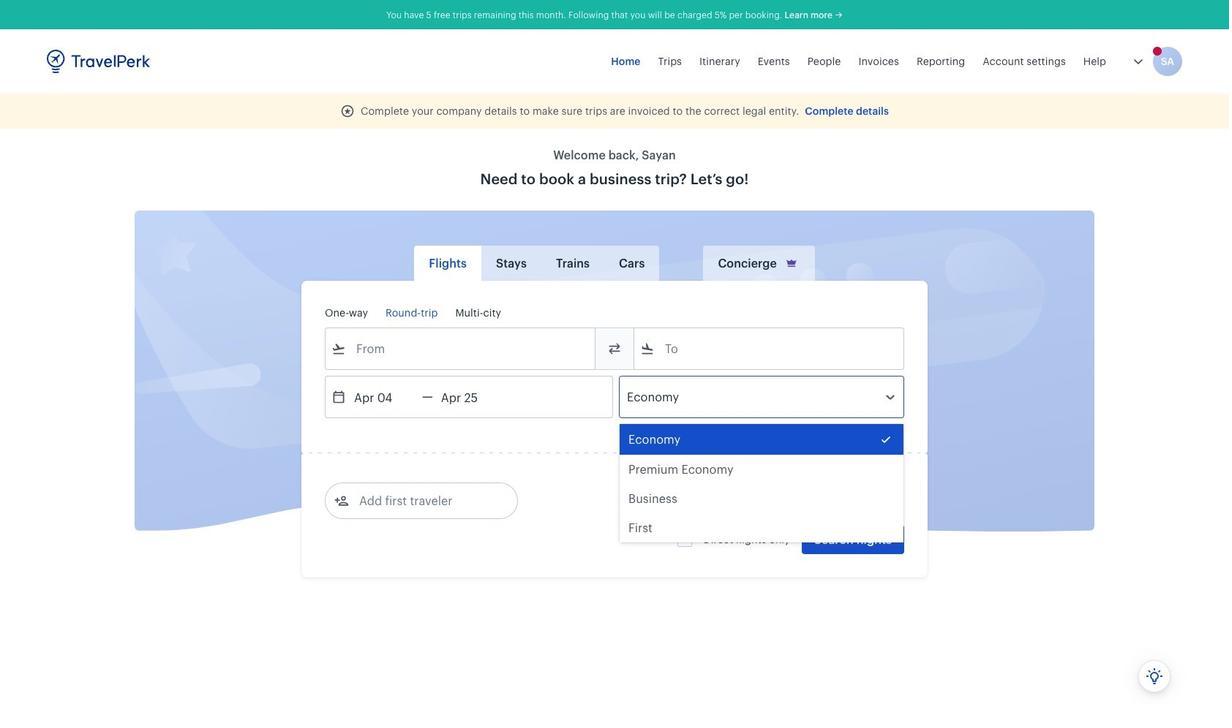 Task type: locate. For each thing, give the bounding box(es) containing it.
From search field
[[346, 337, 576, 361]]



Task type: describe. For each thing, give the bounding box(es) containing it.
Return text field
[[433, 377, 509, 418]]

Depart text field
[[346, 377, 422, 418]]

To search field
[[655, 337, 885, 361]]

Add first traveler search field
[[349, 490, 501, 513]]



Task type: vqa. For each thing, say whether or not it's contained in the screenshot.
British Airways IMAGE
no



